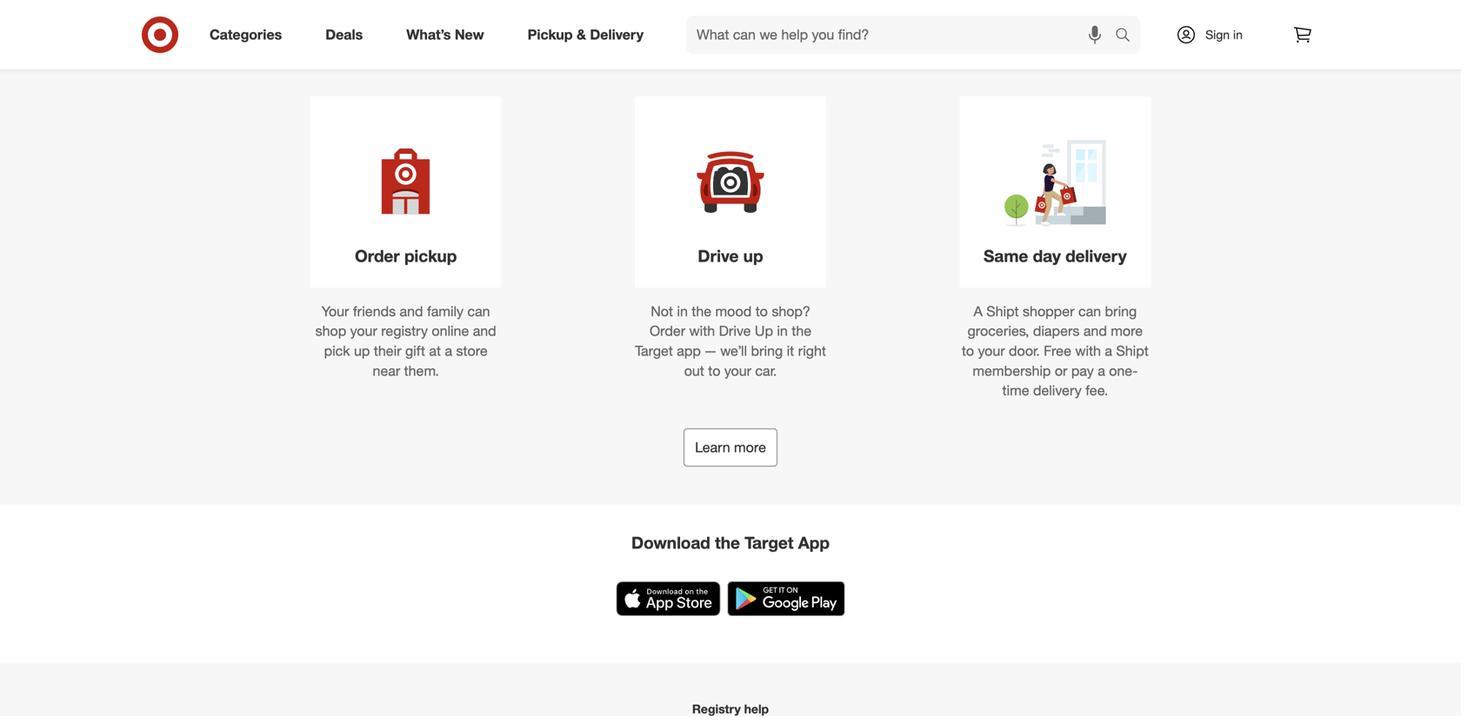 Task type: locate. For each thing, give the bounding box(es) containing it.
pick
[[324, 343, 350, 360]]

your down friends
[[350, 323, 377, 340]]

same
[[984, 246, 1028, 266]]

up
[[743, 246, 763, 266], [354, 343, 370, 360]]

2 horizontal spatial the
[[792, 323, 811, 340]]

learn
[[695, 439, 730, 456]]

target left the app
[[745, 533, 794, 553]]

and up store
[[473, 323, 496, 340]]

0 horizontal spatial and
[[400, 303, 423, 320]]

diapers
[[1033, 323, 1080, 340]]

1 vertical spatial delivery
[[1033, 382, 1082, 399]]

a
[[445, 343, 452, 360], [1105, 343, 1112, 360], [1098, 363, 1105, 379]]

order down not at top left
[[650, 323, 685, 340]]

in right up
[[777, 323, 788, 340]]

the
[[692, 303, 711, 320], [792, 323, 811, 340], [715, 533, 740, 553]]

can up diapers
[[1078, 303, 1101, 320]]

2 vertical spatial your
[[724, 363, 751, 379]]

1 horizontal spatial your
[[724, 363, 751, 379]]

0 horizontal spatial to
[[708, 363, 721, 379]]

target inside not in the mood to shop? order with drive up in the target app — we'll bring it right out to your car.
[[635, 343, 673, 360]]

drive up mood
[[698, 246, 739, 266]]

0 vertical spatial order
[[355, 246, 400, 266]]

bring
[[1105, 303, 1137, 320], [751, 343, 783, 360]]

1 vertical spatial your
[[978, 343, 1005, 360]]

0 horizontal spatial the
[[692, 303, 711, 320]]

get it on google play image
[[727, 582, 845, 616]]

the left mood
[[692, 303, 711, 320]]

a inside your friends and family can shop your registry online and pick up their gift at a store near them.
[[445, 343, 452, 360]]

car.
[[755, 363, 777, 379]]

pickup
[[404, 246, 457, 266]]

the right download
[[715, 533, 740, 553]]

not
[[651, 303, 673, 320]]

1 horizontal spatial with
[[1075, 343, 1101, 360]]

deals link
[[311, 16, 385, 54]]

1 vertical spatial in
[[677, 303, 688, 320]]

with
[[689, 323, 715, 340], [1075, 343, 1101, 360]]

2 vertical spatial in
[[777, 323, 788, 340]]

your inside not in the mood to shop? order with drive up in the target app — we'll bring it right out to your car.
[[724, 363, 751, 379]]

1 horizontal spatial more
[[1111, 323, 1143, 340]]

learn more button
[[684, 429, 777, 467]]

can inside your friends and family can shop your registry online and pick up their gift at a store near them.
[[467, 303, 490, 320]]

pickup & delivery link
[[513, 16, 665, 54]]

1 vertical spatial bring
[[751, 343, 783, 360]]

0 horizontal spatial your
[[350, 323, 377, 340]]

see details
[[1021, 50, 1090, 67]]

1 vertical spatial with
[[1075, 343, 1101, 360]]

1 horizontal spatial can
[[1078, 303, 1101, 320]]

0 vertical spatial your
[[350, 323, 377, 340]]

bring inside a shipt shopper can bring groceries, diapers and more to your door. free with a shipt membership or pay a one- time delivery fee.
[[1105, 303, 1137, 320]]

and up registry
[[400, 303, 423, 320]]

bring inside not in the mood to shop? order with drive up in the target app — we'll bring it right out to your car.
[[751, 343, 783, 360]]

2 horizontal spatial in
[[1233, 27, 1243, 42]]

shipt up groceries,
[[986, 303, 1019, 320]]

up up mood
[[743, 246, 763, 266]]

0 horizontal spatial with
[[689, 323, 715, 340]]

delivery right day
[[1066, 246, 1127, 266]]

0 horizontal spatial target
[[635, 343, 673, 360]]

0 horizontal spatial more
[[734, 439, 766, 456]]

not in the mood to shop? order with drive up in the target app — we'll bring it right out to your car.
[[635, 303, 826, 379]]

free
[[1044, 343, 1071, 360]]

target left app
[[635, 343, 673, 360]]

and right diapers
[[1084, 323, 1107, 340]]

in
[[1233, 27, 1243, 42], [677, 303, 688, 320], [777, 323, 788, 340]]

in right not at top left
[[677, 303, 688, 320]]

pay
[[1071, 363, 1094, 379]]

0 horizontal spatial can
[[467, 303, 490, 320]]

more right learn
[[734, 439, 766, 456]]

delivery down "or" at the bottom right
[[1033, 382, 1082, 399]]

1 vertical spatial to
[[962, 343, 974, 360]]

bring up one-
[[1105, 303, 1137, 320]]

0 vertical spatial up
[[743, 246, 763, 266]]

drive inside not in the mood to shop? order with drive up in the target app — we'll bring it right out to your car.
[[719, 323, 751, 340]]

1 horizontal spatial shipt
[[1116, 343, 1149, 360]]

your down groceries,
[[978, 343, 1005, 360]]

your
[[350, 323, 377, 340], [978, 343, 1005, 360], [724, 363, 751, 379]]

your down we'll
[[724, 363, 751, 379]]

search
[[1107, 28, 1149, 45]]

shipt up one-
[[1116, 343, 1149, 360]]

to right out
[[708, 363, 721, 379]]

order
[[355, 246, 400, 266], [650, 323, 685, 340]]

a right at in the left of the page
[[445, 343, 452, 360]]

2 vertical spatial to
[[708, 363, 721, 379]]

2 horizontal spatial your
[[978, 343, 1005, 360]]

2 horizontal spatial and
[[1084, 323, 1107, 340]]

pickup & delivery
[[528, 26, 644, 43]]

0 vertical spatial in
[[1233, 27, 1243, 42]]

with up the pay
[[1075, 343, 1101, 360]]

0 vertical spatial more
[[1111, 323, 1143, 340]]

0 vertical spatial the
[[692, 303, 711, 320]]

up inside your friends and family can shop your registry online and pick up their gift at a store near them.
[[354, 343, 370, 360]]

1 vertical spatial up
[[354, 343, 370, 360]]

search button
[[1107, 16, 1149, 57]]

shipt
[[986, 303, 1019, 320], [1116, 343, 1149, 360]]

drive up we'll
[[719, 323, 751, 340]]

to up up
[[756, 303, 768, 320]]

target
[[635, 343, 673, 360], [745, 533, 794, 553]]

can
[[467, 303, 490, 320], [1078, 303, 1101, 320]]

categories link
[[195, 16, 304, 54]]

in right sign
[[1233, 27, 1243, 42]]

download
[[631, 533, 710, 553]]

0 vertical spatial with
[[689, 323, 715, 340]]

fee.
[[1086, 382, 1108, 399]]

&
[[577, 26, 586, 43]]

1 horizontal spatial to
[[756, 303, 768, 320]]

2 vertical spatial the
[[715, 533, 740, 553]]

to
[[756, 303, 768, 320], [962, 343, 974, 360], [708, 363, 721, 379]]

to down groceries,
[[962, 343, 974, 360]]

1 vertical spatial shipt
[[1116, 343, 1149, 360]]

the down the "shop?"
[[792, 323, 811, 340]]

drive
[[698, 246, 739, 266], [719, 323, 751, 340]]

What can we help you find? suggestions appear below search field
[[686, 16, 1119, 54]]

door.
[[1009, 343, 1040, 360]]

app
[[677, 343, 701, 360]]

2 can from the left
[[1078, 303, 1101, 320]]

online
[[432, 323, 469, 340]]

0 horizontal spatial in
[[677, 303, 688, 320]]

your inside a shipt shopper can bring groceries, diapers and more to your door. free with a shipt membership or pay a one- time delivery fee.
[[978, 343, 1005, 360]]

2 horizontal spatial to
[[962, 343, 974, 360]]

bring up the car.
[[751, 343, 783, 360]]

new
[[455, 26, 484, 43]]

can right family
[[467, 303, 490, 320]]

delivery
[[1066, 246, 1127, 266], [1033, 382, 1082, 399]]

0 horizontal spatial shipt
[[986, 303, 1019, 320]]

more up one-
[[1111, 323, 1143, 340]]

0 horizontal spatial up
[[354, 343, 370, 360]]

details
[[1049, 50, 1090, 67]]

time
[[1002, 382, 1029, 399]]

up right the pick
[[354, 343, 370, 360]]

0 vertical spatial target
[[635, 343, 673, 360]]

1 vertical spatial more
[[734, 439, 766, 456]]

—
[[705, 343, 716, 360]]

with up —
[[689, 323, 715, 340]]

we'll
[[720, 343, 747, 360]]

1 vertical spatial drive
[[719, 323, 751, 340]]

learn more
[[695, 439, 766, 456]]

0 horizontal spatial bring
[[751, 343, 783, 360]]

and
[[400, 303, 423, 320], [473, 323, 496, 340], [1084, 323, 1107, 340]]

1 horizontal spatial order
[[650, 323, 685, 340]]

1 vertical spatial the
[[792, 323, 811, 340]]

a right the pay
[[1098, 363, 1105, 379]]

1 horizontal spatial in
[[777, 323, 788, 340]]

up
[[755, 323, 773, 340]]

shop?
[[772, 303, 810, 320]]

them.
[[404, 363, 439, 379]]

1 vertical spatial order
[[650, 323, 685, 340]]

a up one-
[[1105, 343, 1112, 360]]

1 vertical spatial target
[[745, 533, 794, 553]]

what's new link
[[392, 16, 506, 54]]

1 horizontal spatial up
[[743, 246, 763, 266]]

0 vertical spatial bring
[[1105, 303, 1137, 320]]

friends
[[353, 303, 396, 320]]

what's
[[406, 26, 451, 43]]

drive up
[[698, 246, 763, 266]]

more
[[1111, 323, 1143, 340], [734, 439, 766, 456]]

order left pickup
[[355, 246, 400, 266]]

1 horizontal spatial bring
[[1105, 303, 1137, 320]]

0 vertical spatial shipt
[[986, 303, 1019, 320]]

1 can from the left
[[467, 303, 490, 320]]

1 horizontal spatial target
[[745, 533, 794, 553]]



Task type: vqa. For each thing, say whether or not it's contained in the screenshot.
2nd Group from the top
no



Task type: describe. For each thing, give the bounding box(es) containing it.
0 vertical spatial to
[[756, 303, 768, 320]]

download on the app store image
[[616, 582, 720, 616]]

delivery
[[590, 26, 644, 43]]

membership
[[973, 363, 1051, 379]]

with inside a shipt shopper can bring groceries, diapers and more to your door. free with a shipt membership or pay a one- time delivery fee.
[[1075, 343, 1101, 360]]

at
[[429, 343, 441, 360]]

download the target app
[[631, 533, 830, 553]]

right
[[798, 343, 826, 360]]

day
[[1033, 246, 1061, 266]]

0 vertical spatial drive
[[698, 246, 739, 266]]

same day delivery
[[984, 246, 1127, 266]]

0 horizontal spatial order
[[355, 246, 400, 266]]

their
[[374, 343, 401, 360]]

shop
[[315, 323, 346, 340]]

store
[[456, 343, 488, 360]]

can inside a shipt shopper can bring groceries, diapers and more to your door. free with a shipt membership or pay a one- time delivery fee.
[[1078, 303, 1101, 320]]

one-
[[1109, 363, 1138, 379]]

registry
[[381, 323, 428, 340]]

shopper
[[1023, 303, 1075, 320]]

or
[[1055, 363, 1067, 379]]

mood
[[715, 303, 752, 320]]

sign
[[1206, 27, 1230, 42]]

0 vertical spatial delivery
[[1066, 246, 1127, 266]]

what's new
[[406, 26, 484, 43]]

to inside a shipt shopper can bring groceries, diapers and more to your door. free with a shipt membership or pay a one- time delivery fee.
[[962, 343, 974, 360]]

delivery inside a shipt shopper can bring groceries, diapers and more to your door. free with a shipt membership or pay a one- time delivery fee.
[[1033, 382, 1082, 399]]

app
[[798, 533, 830, 553]]

sign in link
[[1161, 16, 1270, 54]]

pickup
[[528, 26, 573, 43]]

in for not
[[677, 303, 688, 320]]

order pickup
[[355, 246, 457, 266]]

it
[[787, 343, 794, 360]]

a
[[974, 303, 983, 320]]

your
[[322, 303, 349, 320]]

gift
[[405, 343, 425, 360]]

see
[[1021, 50, 1045, 67]]

order inside not in the mood to shop? order with drive up in the target app — we'll bring it right out to your car.
[[650, 323, 685, 340]]

family
[[427, 303, 464, 320]]

in for sign
[[1233, 27, 1243, 42]]

your friends and family can shop your registry online and pick up their gift at a store near them.
[[315, 303, 496, 379]]

1 horizontal spatial and
[[473, 323, 496, 340]]

out
[[684, 363, 704, 379]]

groceries,
[[968, 323, 1029, 340]]

1 horizontal spatial the
[[715, 533, 740, 553]]

see details link
[[1021, 50, 1090, 67]]

more inside button
[[734, 439, 766, 456]]

and inside a shipt shopper can bring groceries, diapers and more to your door. free with a shipt membership or pay a one- time delivery fee.
[[1084, 323, 1107, 340]]

with inside not in the mood to shop? order with drive up in the target app — we'll bring it right out to your car.
[[689, 323, 715, 340]]

sign in
[[1206, 27, 1243, 42]]

deals
[[325, 26, 363, 43]]

a shipt shopper can bring groceries, diapers and more to your door. free with a shipt membership or pay a one- time delivery fee.
[[962, 303, 1149, 399]]

categories
[[210, 26, 282, 43]]

near
[[373, 363, 400, 379]]

your inside your friends and family can shop your registry online and pick up their gift at a store near them.
[[350, 323, 377, 340]]

more inside a shipt shopper can bring groceries, diapers and more to your door. free with a shipt membership or pay a one- time delivery fee.
[[1111, 323, 1143, 340]]



